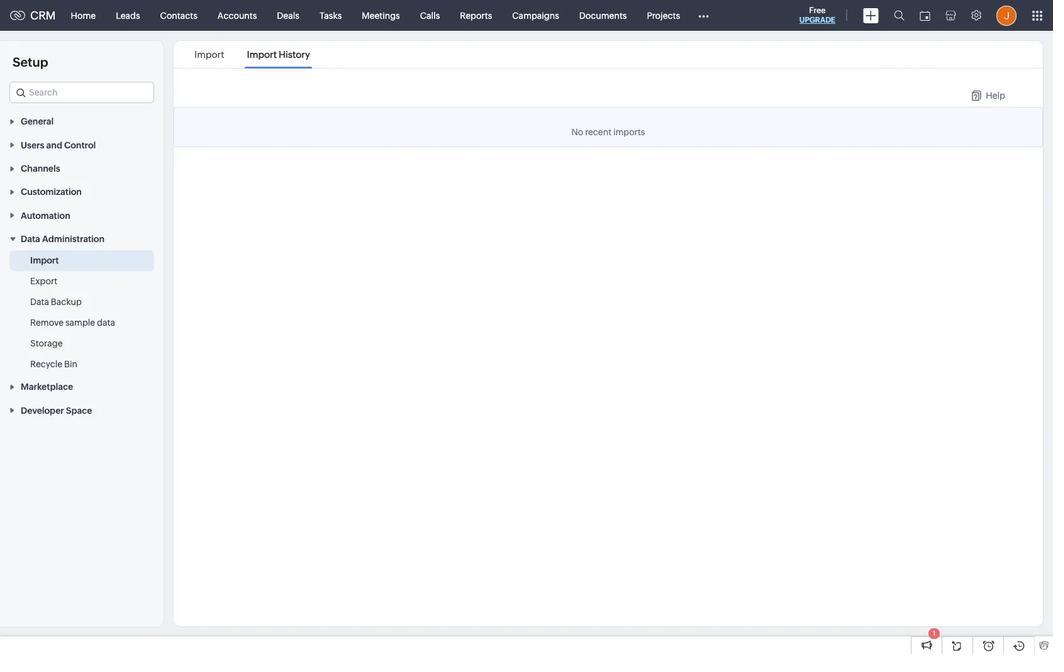 Task type: describe. For each thing, give the bounding box(es) containing it.
data backup link
[[30, 296, 82, 308]]

data administration button
[[0, 227, 164, 251]]

campaigns
[[512, 10, 559, 20]]

developer space
[[21, 406, 92, 416]]

backup
[[51, 297, 82, 307]]

projects
[[647, 10, 680, 20]]

search image
[[894, 10, 905, 21]]

1
[[933, 630, 936, 637]]

calls
[[420, 10, 440, 20]]

users and control button
[[0, 133, 164, 156]]

history
[[279, 49, 310, 60]]

developer
[[21, 406, 64, 416]]

deals link
[[267, 0, 310, 31]]

setup
[[13, 55, 48, 69]]

general
[[21, 117, 54, 127]]

Other Modules field
[[690, 5, 717, 25]]

data for data administration
[[21, 234, 40, 244]]

recent
[[585, 127, 612, 137]]

and
[[46, 140, 62, 150]]

customization
[[21, 187, 82, 197]]

data administration region
[[0, 251, 164, 375]]

recycle
[[30, 359, 62, 369]]

marketplace
[[21, 382, 73, 392]]

profile element
[[989, 0, 1025, 31]]

crm
[[30, 9, 56, 22]]

channels
[[21, 164, 60, 174]]

home link
[[61, 0, 106, 31]]

import inside data administration region
[[30, 256, 59, 266]]

home
[[71, 10, 96, 20]]

reports
[[460, 10, 492, 20]]

recycle bin link
[[30, 358, 77, 371]]

automation button
[[0, 204, 164, 227]]

storage
[[30, 339, 63, 349]]

general button
[[0, 109, 164, 133]]

reports link
[[450, 0, 502, 31]]

import history link
[[245, 49, 312, 60]]

recycle bin
[[30, 359, 77, 369]]

calendar image
[[920, 10, 931, 20]]

remove
[[30, 318, 64, 328]]

export link
[[30, 275, 57, 288]]

free
[[809, 6, 826, 15]]

tasks
[[320, 10, 342, 20]]

accounts link
[[208, 0, 267, 31]]

data
[[97, 318, 115, 328]]

import link for import history link
[[193, 49, 226, 60]]

space
[[66, 406, 92, 416]]

documents
[[579, 10, 627, 20]]



Task type: vqa. For each thing, say whether or not it's contained in the screenshot.
Import link corresponding to Export LINK
yes



Task type: locate. For each thing, give the bounding box(es) containing it.
sample
[[65, 318, 95, 328]]

0 horizontal spatial import
[[30, 256, 59, 266]]

import link
[[193, 49, 226, 60], [30, 254, 59, 267]]

deals
[[277, 10, 299, 20]]

bin
[[64, 359, 77, 369]]

import link for export link at the top left of the page
[[30, 254, 59, 267]]

None field
[[9, 82, 154, 103]]

1 horizontal spatial import
[[194, 49, 224, 60]]

developer space button
[[0, 399, 164, 422]]

import down accounts at the left of page
[[194, 49, 224, 60]]

1 vertical spatial data
[[30, 297, 49, 307]]

import for import history
[[247, 49, 277, 60]]

import for import link corresponding to import history link
[[194, 49, 224, 60]]

contacts
[[160, 10, 198, 20]]

channels button
[[0, 156, 164, 180]]

crm link
[[10, 9, 56, 22]]

Search text field
[[10, 82, 154, 103]]

import up export on the top left of the page
[[30, 256, 59, 266]]

1 horizontal spatial import link
[[193, 49, 226, 60]]

create menu image
[[863, 8, 879, 23]]

2 horizontal spatial import
[[247, 49, 277, 60]]

list containing import
[[183, 41, 321, 68]]

create menu element
[[856, 0, 887, 31]]

help link
[[972, 91, 1006, 101]]

imports
[[613, 127, 645, 137]]

import history
[[247, 49, 310, 60]]

accounts
[[218, 10, 257, 20]]

import link down accounts at the left of page
[[193, 49, 226, 60]]

data down automation
[[21, 234, 40, 244]]

projects link
[[637, 0, 690, 31]]

customization button
[[0, 180, 164, 204]]

contacts link
[[150, 0, 208, 31]]

administration
[[42, 234, 105, 244]]

free upgrade
[[800, 6, 836, 25]]

data backup
[[30, 297, 82, 307]]

automation
[[21, 211, 70, 221]]

data inside data administration dropdown button
[[21, 234, 40, 244]]

1 vertical spatial import link
[[30, 254, 59, 267]]

list
[[183, 41, 321, 68]]

data
[[21, 234, 40, 244], [30, 297, 49, 307]]

help
[[986, 91, 1006, 101]]

data down export link at the top left of the page
[[30, 297, 49, 307]]

0 vertical spatial import link
[[193, 49, 226, 60]]

profile image
[[997, 5, 1017, 25]]

no
[[572, 127, 584, 137]]

calls link
[[410, 0, 450, 31]]

export
[[30, 276, 57, 286]]

leads
[[116, 10, 140, 20]]

upgrade
[[800, 16, 836, 25]]

import left history
[[247, 49, 277, 60]]

0 horizontal spatial import link
[[30, 254, 59, 267]]

tasks link
[[310, 0, 352, 31]]

data administration
[[21, 234, 105, 244]]

leads link
[[106, 0, 150, 31]]

marketplace button
[[0, 375, 164, 399]]

users and control
[[21, 140, 96, 150]]

meetings link
[[352, 0, 410, 31]]

0 vertical spatial data
[[21, 234, 40, 244]]

remove sample data
[[30, 318, 115, 328]]

data inside data backup "link"
[[30, 297, 49, 307]]

documents link
[[569, 0, 637, 31]]

users
[[21, 140, 44, 150]]

import
[[194, 49, 224, 60], [247, 49, 277, 60], [30, 256, 59, 266]]

search element
[[887, 0, 912, 31]]

remove sample data link
[[30, 317, 115, 329]]

campaigns link
[[502, 0, 569, 31]]

data for data backup
[[30, 297, 49, 307]]

meetings
[[362, 10, 400, 20]]

no recent imports
[[572, 127, 645, 137]]

control
[[64, 140, 96, 150]]

import link up export on the top left of the page
[[30, 254, 59, 267]]

storage link
[[30, 337, 63, 350]]



